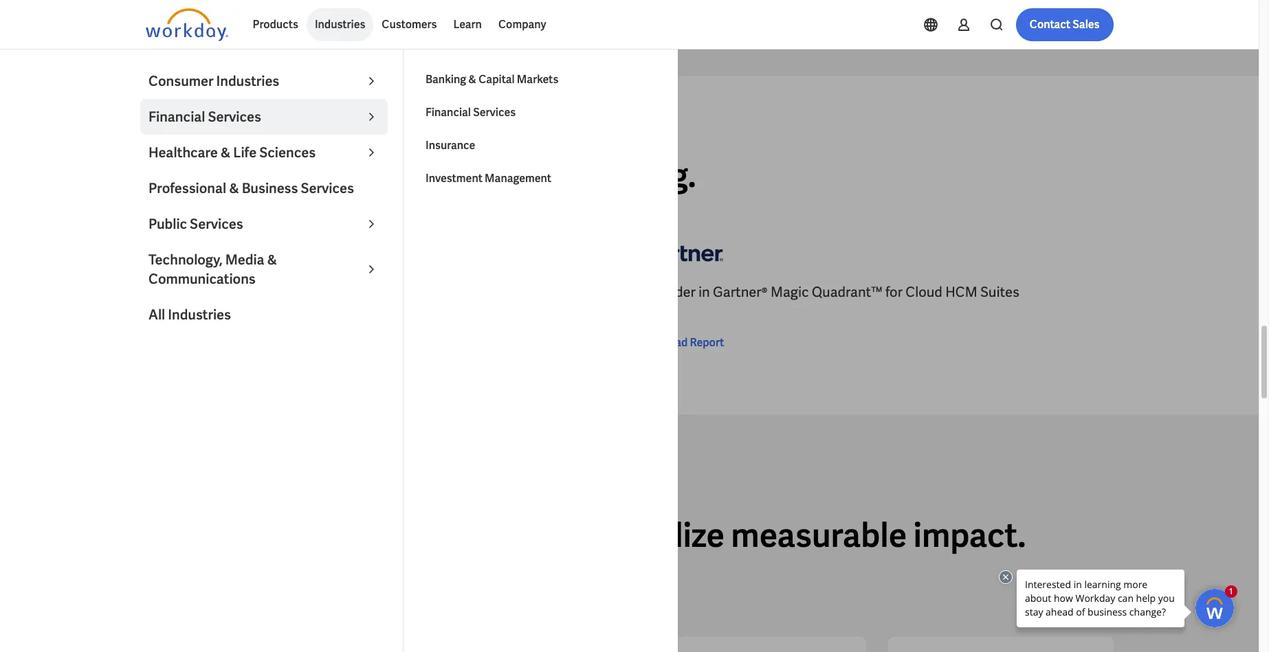 Task type: describe. For each thing, give the bounding box(es) containing it.
investment management link
[[417, 162, 665, 195]]

gartner® inside a leader in 2023 gartner® magic quadrant™ for cloud erp for service- centric enterprises
[[251, 284, 305, 301]]

all industries link
[[140, 297, 388, 333]]

healthcare
[[149, 144, 218, 162]]

what
[[145, 121, 174, 134]]

professional
[[149, 179, 226, 197]]

read report link
[[641, 335, 724, 352]]

and
[[494, 154, 551, 197]]

media
[[225, 251, 264, 269]]

products
[[253, 17, 298, 32]]

cloud inside a leader in 2023 gartner® magic quadrant™ for cloud erp for service- centric enterprises
[[443, 284, 480, 301]]

hcm
[[946, 284, 978, 301]]

& for life
[[221, 144, 231, 162]]

& inside technology, media & communications
[[267, 251, 277, 269]]

services for financial services dropdown button
[[208, 108, 261, 126]]

products button
[[244, 8, 307, 41]]

1 for from the left
[[423, 284, 440, 301]]

analysts
[[176, 121, 225, 134]]

across
[[322, 515, 421, 557]]

insurance
[[426, 138, 475, 153]]

life
[[233, 144, 257, 162]]

2 magic from the left
[[771, 284, 809, 301]]

technology, media & communications button
[[140, 242, 388, 297]]

contact sales link
[[1016, 8, 1114, 41]]

leader for a leader in gartner® magic quadrant™ for cloud hcm suites
[[653, 284, 696, 301]]

& for business
[[229, 179, 239, 197]]

companies across all industries realize measurable impact.
[[145, 515, 1026, 557]]

capital
[[479, 72, 515, 87]]

realize
[[627, 515, 725, 557]]

contact
[[1030, 17, 1071, 32]]

technology, media & communications
[[149, 251, 277, 288]]

in for gartner®
[[699, 284, 710, 301]]

3 for from the left
[[886, 284, 903, 301]]

2 quadrant™ from the left
[[812, 284, 883, 301]]

consumer
[[149, 72, 214, 90]]

management
[[485, 171, 552, 186]]

quadrant™ inside a leader in 2023 gartner® magic quadrant™ for cloud erp for service- centric enterprises
[[350, 284, 420, 301]]

enterprises
[[194, 303, 266, 321]]

2023
[[218, 284, 248, 301]]

company
[[499, 17, 546, 32]]

insurance link
[[417, 129, 665, 162]]

professional & business services link
[[140, 171, 388, 206]]

learn button
[[445, 8, 490, 41]]

banking & capital markets link
[[417, 63, 665, 96]]

go to the homepage image
[[145, 8, 228, 41]]

all industries
[[149, 306, 231, 324]]

professional & business services
[[149, 179, 354, 197]]

magic inside a leader in 2023 gartner® magic quadrant™ for cloud erp for service- centric enterprises
[[308, 284, 347, 301]]

hr,
[[435, 154, 488, 197]]

services down sciences
[[301, 179, 354, 197]]

what analysts say
[[145, 121, 244, 134]]

sciences
[[259, 144, 316, 162]]

learn
[[453, 17, 482, 32]]

public services button
[[140, 206, 388, 242]]

in for finance,
[[276, 154, 303, 197]]

a leader in 2023 gartner® magic quadrant™ for cloud erp for service- centric enterprises
[[145, 284, 582, 321]]

companies
[[145, 515, 315, 557]]

gartner image for gartner®
[[641, 233, 723, 272]]

industries button
[[307, 8, 374, 41]]

a for a leader in finance, hr, and planning.
[[145, 154, 168, 197]]

company button
[[490, 8, 555, 41]]

2 gartner® from the left
[[713, 284, 768, 301]]

services for public services dropdown button
[[190, 215, 243, 233]]

a leader in finance, hr, and planning.
[[145, 154, 696, 197]]

financial services for financial services dropdown button
[[149, 108, 261, 126]]



Task type: locate. For each thing, give the bounding box(es) containing it.
1 horizontal spatial financial
[[426, 105, 471, 120]]

financial up the insurance
[[426, 105, 471, 120]]

communications
[[149, 270, 256, 288]]

0 horizontal spatial cloud
[[443, 284, 480, 301]]

industries
[[315, 17, 365, 32], [216, 72, 279, 90], [168, 306, 231, 324]]

all
[[149, 306, 165, 324]]

a up 'read report' link
[[641, 284, 650, 301]]

for right erp
[[511, 284, 528, 301]]

financial services button
[[140, 99, 388, 135]]

cloud left erp
[[443, 284, 480, 301]]

healthcare & life sciences
[[149, 144, 316, 162]]

2 leader from the left
[[653, 284, 696, 301]]

2 horizontal spatial in
[[699, 284, 710, 301]]

& for capital
[[468, 72, 477, 87]]

report
[[690, 336, 724, 350]]

public services
[[149, 215, 243, 233]]

leader
[[158, 284, 201, 301], [653, 284, 696, 301]]

& inside dropdown button
[[221, 144, 231, 162]]

2 horizontal spatial for
[[886, 284, 903, 301]]

gartner® up the report on the right bottom
[[713, 284, 768, 301]]

a
[[145, 154, 168, 197], [145, 284, 155, 301], [641, 284, 650, 301]]

gartner® right the 2023
[[251, 284, 305, 301]]

2 for from the left
[[511, 284, 528, 301]]

1 horizontal spatial gartner®
[[713, 284, 768, 301]]

financial for financial services link
[[426, 105, 471, 120]]

financial services inside dropdown button
[[149, 108, 261, 126]]

industries
[[470, 515, 620, 557]]

consumer industries button
[[140, 63, 388, 99]]

0 horizontal spatial quadrant™
[[350, 284, 420, 301]]

2 cloud from the left
[[906, 284, 943, 301]]

measurable
[[731, 515, 907, 557]]

quadrant™
[[350, 284, 420, 301], [812, 284, 883, 301]]

say
[[226, 121, 244, 134]]

a up all
[[145, 284, 155, 301]]

read report
[[663, 336, 724, 350]]

0 horizontal spatial financial
[[149, 108, 205, 126]]

investment management
[[426, 171, 552, 186]]

gartner®
[[251, 284, 305, 301], [713, 284, 768, 301]]

2 vertical spatial industries
[[168, 306, 231, 324]]

all
[[428, 515, 463, 557]]

for
[[423, 284, 440, 301], [511, 284, 528, 301], [886, 284, 903, 301]]

0 horizontal spatial gartner image
[[145, 233, 228, 272]]

a down what
[[145, 154, 168, 197]]

industries down communications
[[168, 306, 231, 324]]

leader up the centric
[[158, 284, 201, 301]]

banking & capital markets
[[426, 72, 559, 87]]

read
[[663, 336, 688, 350]]

financial services link
[[417, 96, 665, 129]]

financial down consumer
[[149, 108, 205, 126]]

0 vertical spatial industries
[[315, 17, 365, 32]]

0 horizontal spatial gartner®
[[251, 284, 305, 301]]

1 magic from the left
[[308, 284, 347, 301]]

cloud
[[443, 284, 480, 301], [906, 284, 943, 301]]

1 horizontal spatial in
[[276, 154, 303, 197]]

financial services down consumer industries at the top left
[[149, 108, 261, 126]]

industries inside dropdown button
[[315, 17, 365, 32]]

financial inside dropdown button
[[149, 108, 205, 126]]

1 horizontal spatial quadrant™
[[812, 284, 883, 301]]

services for financial services link
[[473, 105, 516, 120]]

1 leader from the left
[[158, 284, 201, 301]]

investment
[[426, 171, 483, 186]]

leader up read
[[653, 284, 696, 301]]

1 horizontal spatial gartner image
[[641, 233, 723, 272]]

consumer industries
[[149, 72, 279, 90]]

customers button
[[374, 8, 445, 41]]

a inside a leader in 2023 gartner® magic quadrant™ for cloud erp for service- centric enterprises
[[145, 284, 155, 301]]

planning.
[[558, 154, 696, 197]]

leader for a leader in 2023 gartner® magic quadrant™ for cloud erp for service- centric enterprises
[[158, 284, 201, 301]]

banking
[[426, 72, 466, 87]]

impact.
[[914, 515, 1026, 557]]

financial services
[[426, 105, 516, 120], [149, 108, 261, 126]]

industries for all industries
[[168, 306, 231, 324]]

a for a leader in 2023 gartner® magic quadrant™ for cloud erp for service- centric enterprises
[[145, 284, 155, 301]]

2 gartner image from the left
[[641, 233, 723, 272]]

1 horizontal spatial financial services
[[426, 105, 516, 120]]

technology,
[[149, 251, 223, 269]]

1 horizontal spatial cloud
[[906, 284, 943, 301]]

leader inside a leader in 2023 gartner® magic quadrant™ for cloud erp for service- centric enterprises
[[158, 284, 201, 301]]

in
[[276, 154, 303, 197], [204, 284, 215, 301], [699, 284, 710, 301]]

in inside a leader in 2023 gartner® magic quadrant™ for cloud erp for service- centric enterprises
[[204, 284, 215, 301]]

contact sales
[[1030, 17, 1100, 32]]

financial for financial services dropdown button
[[149, 108, 205, 126]]

0 horizontal spatial magic
[[308, 284, 347, 301]]

industries inside dropdown button
[[216, 72, 279, 90]]

services up healthcare & life sciences
[[208, 108, 261, 126]]

customers
[[382, 17, 437, 32]]

industries for consumer industries
[[216, 72, 279, 90]]

services down capital
[[473, 105, 516, 120]]

1 horizontal spatial leader
[[653, 284, 696, 301]]

gartner image for 2023
[[145, 233, 228, 272]]

markets
[[517, 72, 559, 87]]

leader
[[175, 154, 269, 197]]

financial
[[426, 105, 471, 120], [149, 108, 205, 126]]

financial services for financial services link
[[426, 105, 516, 120]]

services
[[473, 105, 516, 120], [208, 108, 261, 126], [301, 179, 354, 197], [190, 215, 243, 233]]

0 horizontal spatial leader
[[158, 284, 201, 301]]

& down healthcare & life sciences
[[229, 179, 239, 197]]

1 horizontal spatial magic
[[771, 284, 809, 301]]

1 vertical spatial industries
[[216, 72, 279, 90]]

erp
[[483, 284, 508, 301]]

& right media
[[267, 251, 277, 269]]

0 horizontal spatial for
[[423, 284, 440, 301]]

financial services up the insurance
[[426, 105, 516, 120]]

finance,
[[310, 154, 429, 197]]

1 horizontal spatial for
[[511, 284, 528, 301]]

service-
[[531, 284, 582, 301]]

1 gartner image from the left
[[145, 233, 228, 272]]

in for 2023
[[204, 284, 215, 301]]

public
[[149, 215, 187, 233]]

business
[[242, 179, 298, 197]]

sales
[[1073, 17, 1100, 32]]

1 quadrant™ from the left
[[350, 284, 420, 301]]

gartner image
[[145, 233, 228, 272], [641, 233, 723, 272]]

& left life
[[221, 144, 231, 162]]

for left erp
[[423, 284, 440, 301]]

magic
[[308, 284, 347, 301], [771, 284, 809, 301]]

& left capital
[[468, 72, 477, 87]]

&
[[468, 72, 477, 87], [221, 144, 231, 162], [229, 179, 239, 197], [267, 251, 277, 269]]

a leader in gartner® magic quadrant™ for cloud hcm suites
[[641, 284, 1020, 301]]

suites
[[980, 284, 1020, 301]]

cloud left the hcm
[[906, 284, 943, 301]]

1 gartner® from the left
[[251, 284, 305, 301]]

healthcare & life sciences button
[[140, 135, 388, 171]]

0 horizontal spatial in
[[204, 284, 215, 301]]

0 horizontal spatial financial services
[[149, 108, 261, 126]]

centric
[[145, 303, 192, 321]]

1 cloud from the left
[[443, 284, 480, 301]]

for left the hcm
[[886, 284, 903, 301]]

services up technology, media & communications
[[190, 215, 243, 233]]

a for a leader in gartner® magic quadrant™ for cloud hcm suites
[[641, 284, 650, 301]]

industries up financial services dropdown button
[[216, 72, 279, 90]]

industries right products
[[315, 17, 365, 32]]



Task type: vqa. For each thing, say whether or not it's contained in the screenshot.
Services related to Financial Services 'link'
yes



